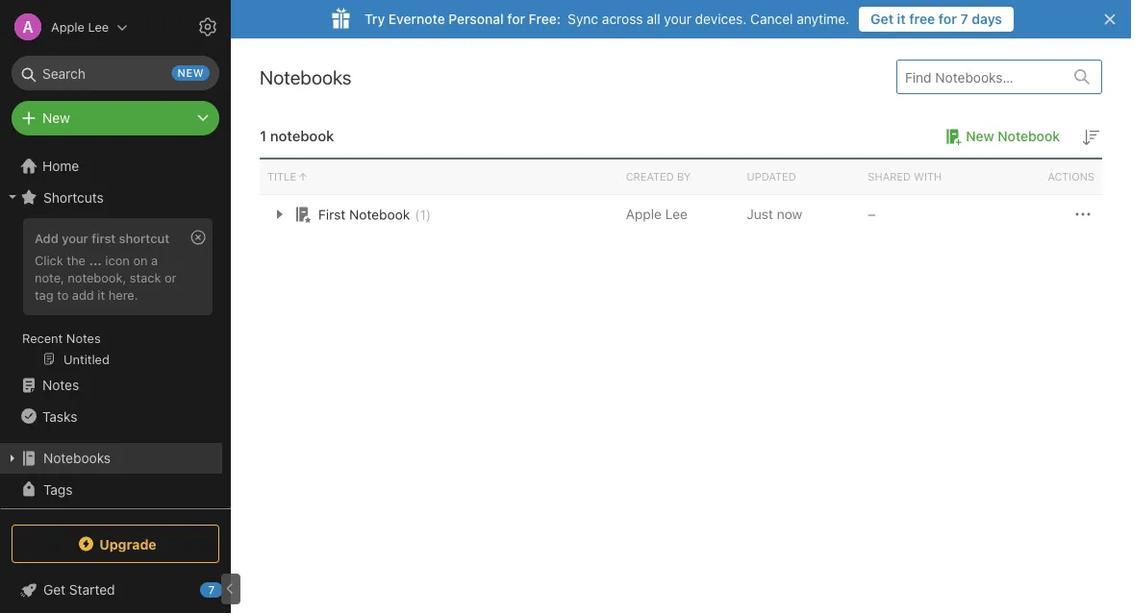 Task type: describe. For each thing, give the bounding box(es) containing it.
–
[[868, 206, 876, 222]]

home
[[42, 158, 79, 174]]

new for new
[[42, 110, 70, 126]]

updated button
[[739, 160, 860, 194]]

try
[[364, 11, 385, 27]]

first
[[92, 231, 116, 245]]

it inside the get it free for 7 days button
[[897, 11, 906, 27]]

1 horizontal spatial notebooks
[[260, 65, 352, 88]]

notebook
[[270, 127, 334, 144]]

notes inside group
[[66, 331, 101, 345]]

notebook for first
[[349, 207, 410, 222]]

new
[[178, 67, 204, 79]]

get started
[[43, 582, 115, 598]]

by
[[677, 171, 691, 183]]

0 vertical spatial 1
[[260, 127, 266, 144]]

days
[[972, 11, 1002, 27]]

tags
[[43, 482, 73, 497]]

Find Notebooks… text field
[[897, 61, 1063, 93]]

on
[[133, 253, 148, 267]]

tasks
[[42, 409, 77, 424]]

here.
[[108, 287, 138, 302]]

personal
[[449, 11, 504, 27]]

shortcut
[[119, 231, 169, 245]]

just
[[747, 206, 773, 222]]

started
[[69, 582, 115, 598]]

new search field
[[25, 56, 210, 90]]

apple lee inside account field
[[51, 20, 109, 34]]

note,
[[35, 270, 64, 285]]

arrow image
[[267, 203, 290, 226]]

free
[[909, 11, 935, 27]]

lee inside account field
[[88, 20, 109, 34]]

evernote
[[388, 11, 445, 27]]

it inside icon on a note, notebook, stack or tag to add it here.
[[98, 287, 105, 302]]

1 inside first notebook row
[[420, 207, 426, 222]]

tag
[[35, 287, 53, 302]]

home link
[[0, 151, 231, 182]]

icon
[[105, 253, 130, 267]]

1 vertical spatial notebooks
[[43, 451, 111, 466]]

notebooks link
[[0, 443, 222, 474]]

all
[[647, 11, 660, 27]]

tree containing home
[[0, 151, 231, 578]]

notebooks element
[[231, 38, 1131, 614]]

upgrade
[[99, 536, 156, 552]]

add
[[35, 231, 58, 245]]

updated
[[747, 171, 796, 183]]

notes inside notes "link"
[[42, 377, 79, 393]]

shared with button
[[860, 160, 981, 194]]

new button
[[12, 101, 219, 136]]

7 inside the help and learning task checklist field
[[208, 584, 215, 597]]

Sort field
[[1079, 125, 1102, 149]]

lee inside first notebook row
[[665, 206, 688, 222]]

Account field
[[0, 8, 128, 46]]

Help and Learning task checklist field
[[0, 575, 231, 606]]



Task type: locate. For each thing, give the bounding box(es) containing it.
new down find notebooks… text box
[[966, 128, 994, 144]]

created
[[626, 171, 674, 183]]

recent
[[22, 331, 63, 345]]

apple lee up search text box
[[51, 20, 109, 34]]

lee up search text box
[[88, 20, 109, 34]]

add your first shortcut
[[35, 231, 169, 245]]

shortcuts
[[43, 189, 104, 205]]

1 notebook
[[260, 127, 334, 144]]

1 horizontal spatial for
[[939, 11, 957, 27]]

shared with
[[868, 171, 942, 183]]

1 horizontal spatial it
[[897, 11, 906, 27]]

title
[[267, 171, 296, 183]]

0 vertical spatial notes
[[66, 331, 101, 345]]

lee
[[88, 20, 109, 34], [665, 206, 688, 222]]

1 vertical spatial get
[[43, 582, 65, 598]]

created by
[[626, 171, 691, 183]]

notebook up actions button
[[998, 128, 1060, 144]]

for
[[507, 11, 525, 27], [939, 11, 957, 27]]

cancel
[[750, 11, 793, 27]]

notebooks up notebook on the left top
[[260, 65, 352, 88]]

1
[[260, 127, 266, 144], [420, 207, 426, 222]]

get it free for 7 days button
[[859, 7, 1014, 32]]

icon on a note, notebook, stack or tag to add it here.
[[35, 253, 176, 302]]

actions
[[1048, 171, 1094, 183]]

0 horizontal spatial apple lee
[[51, 20, 109, 34]]

notebook inside first notebook row
[[349, 207, 410, 222]]

for for free:
[[507, 11, 525, 27]]

new inside 'button'
[[966, 128, 994, 144]]

apple
[[51, 20, 85, 34], [626, 206, 662, 222]]

1 horizontal spatial 1
[[420, 207, 426, 222]]

1 vertical spatial apple
[[626, 206, 662, 222]]

for inside button
[[939, 11, 957, 27]]

(
[[415, 207, 420, 222]]

devices.
[[695, 11, 747, 27]]

0 horizontal spatial apple
[[51, 20, 85, 34]]

0 horizontal spatial lee
[[88, 20, 109, 34]]

get for get started
[[43, 582, 65, 598]]

7
[[960, 11, 968, 27], [208, 584, 215, 597]]

apple up search text box
[[51, 20, 85, 34]]

apple inside first notebook row
[[626, 206, 662, 222]]

0 vertical spatial notebook
[[998, 128, 1060, 144]]

0 vertical spatial apple lee
[[51, 20, 109, 34]]

your
[[664, 11, 691, 27], [62, 231, 88, 245]]

get left started
[[43, 582, 65, 598]]

first notebook row
[[260, 195, 1102, 234]]

notebook
[[998, 128, 1060, 144], [349, 207, 410, 222]]

your up the
[[62, 231, 88, 245]]

notes right 'recent'
[[66, 331, 101, 345]]

1 vertical spatial apple lee
[[626, 206, 688, 222]]

1 vertical spatial your
[[62, 231, 88, 245]]

tasks button
[[0, 401, 222, 432]]

expand notebooks image
[[5, 451, 20, 466]]

0 vertical spatial lee
[[88, 20, 109, 34]]

sort options image
[[1079, 126, 1102, 149]]

recent notes
[[22, 331, 101, 345]]

shortcuts button
[[0, 182, 222, 213]]

your inside group
[[62, 231, 88, 245]]

add
[[72, 287, 94, 302]]

1 vertical spatial notes
[[42, 377, 79, 393]]

try evernote personal for free: sync across all your devices. cancel anytime.
[[364, 11, 849, 27]]

for left 'free:'
[[507, 11, 525, 27]]

it down notebook,
[[98, 287, 105, 302]]

1 vertical spatial 1
[[420, 207, 426, 222]]

0 horizontal spatial notebooks
[[43, 451, 111, 466]]

shared
[[868, 171, 911, 183]]

1 vertical spatial lee
[[665, 206, 688, 222]]

)
[[426, 207, 431, 222]]

more actions image
[[1071, 203, 1094, 226]]

just now
[[747, 206, 802, 222]]

0 horizontal spatial for
[[507, 11, 525, 27]]

2 for from the left
[[939, 11, 957, 27]]

across
[[602, 11, 643, 27]]

click
[[35, 253, 63, 267]]

notes
[[66, 331, 101, 345], [42, 377, 79, 393]]

apple lee down created by
[[626, 206, 688, 222]]

group
[[0, 213, 222, 378]]

lee down created by 'button'
[[665, 206, 688, 222]]

with
[[914, 171, 942, 183]]

1 horizontal spatial apple lee
[[626, 206, 688, 222]]

a
[[151, 253, 158, 267]]

7 inside button
[[960, 11, 968, 27]]

0 horizontal spatial 7
[[208, 584, 215, 597]]

free:
[[529, 11, 561, 27]]

get inside button
[[871, 11, 894, 27]]

1 for from the left
[[507, 11, 525, 27]]

1 horizontal spatial 7
[[960, 11, 968, 27]]

it
[[897, 11, 906, 27], [98, 287, 105, 302]]

apple inside account field
[[51, 20, 85, 34]]

get it free for 7 days
[[871, 11, 1002, 27]]

click the ...
[[35, 253, 102, 267]]

1 left notebook on the left top
[[260, 127, 266, 144]]

notebooks up tags
[[43, 451, 111, 466]]

1 vertical spatial new
[[966, 128, 994, 144]]

0 vertical spatial it
[[897, 11, 906, 27]]

title button
[[260, 160, 618, 194]]

notebook for new
[[998, 128, 1060, 144]]

stack
[[130, 270, 161, 285]]

new inside popup button
[[42, 110, 70, 126]]

1 horizontal spatial apple
[[626, 206, 662, 222]]

get left free
[[871, 11, 894, 27]]

0 horizontal spatial get
[[43, 582, 65, 598]]

0 vertical spatial apple
[[51, 20, 85, 34]]

get inside the help and learning task checklist field
[[43, 582, 65, 598]]

tree
[[0, 151, 231, 578]]

0 horizontal spatial 1
[[260, 127, 266, 144]]

anytime.
[[797, 11, 849, 27]]

1 horizontal spatial notebook
[[998, 128, 1060, 144]]

1 horizontal spatial get
[[871, 11, 894, 27]]

get for get it free for 7 days
[[871, 11, 894, 27]]

0 vertical spatial 7
[[960, 11, 968, 27]]

...
[[89, 253, 102, 267]]

notes link
[[0, 370, 222, 401]]

for right free
[[939, 11, 957, 27]]

1 vertical spatial notebook
[[349, 207, 410, 222]]

created by button
[[618, 160, 739, 194]]

click to collapse image
[[224, 578, 238, 601]]

upgrade button
[[12, 525, 219, 564]]

1 horizontal spatial your
[[664, 11, 691, 27]]

1 horizontal spatial lee
[[665, 206, 688, 222]]

7 left days
[[960, 11, 968, 27]]

0 horizontal spatial new
[[42, 110, 70, 126]]

actions button
[[981, 160, 1102, 194]]

notebook inside new notebook 'button'
[[998, 128, 1060, 144]]

new notebook
[[966, 128, 1060, 144]]

0 vertical spatial your
[[664, 11, 691, 27]]

apple lee inside first notebook row
[[626, 206, 688, 222]]

tags button
[[0, 474, 222, 505]]

first notebook ( 1 )
[[318, 207, 431, 222]]

apple down 'created'
[[626, 206, 662, 222]]

More actions field
[[1071, 203, 1094, 226]]

1 down "title" button
[[420, 207, 426, 222]]

0 vertical spatial notebooks
[[260, 65, 352, 88]]

the
[[67, 253, 86, 267]]

0 vertical spatial new
[[42, 110, 70, 126]]

1 horizontal spatial new
[[966, 128, 994, 144]]

notebook,
[[68, 270, 126, 285]]

new up the home
[[42, 110, 70, 126]]

new notebook button
[[939, 125, 1060, 148]]

notebook left ( on the top of page
[[349, 207, 410, 222]]

to
[[57, 287, 69, 302]]

new
[[42, 110, 70, 126], [966, 128, 994, 144]]

1 vertical spatial 7
[[208, 584, 215, 597]]

it left free
[[897, 11, 906, 27]]

new for new notebook
[[966, 128, 994, 144]]

0 vertical spatial get
[[871, 11, 894, 27]]

0 horizontal spatial your
[[62, 231, 88, 245]]

1 vertical spatial it
[[98, 287, 105, 302]]

7 left click to collapse icon
[[208, 584, 215, 597]]

settings image
[[196, 15, 219, 38]]

sync
[[568, 11, 598, 27]]

your right all
[[664, 11, 691, 27]]

notes up tasks
[[42, 377, 79, 393]]

first
[[318, 207, 346, 222]]

for for 7
[[939, 11, 957, 27]]

notebooks
[[260, 65, 352, 88], [43, 451, 111, 466]]

apple lee
[[51, 20, 109, 34], [626, 206, 688, 222]]

or
[[164, 270, 176, 285]]

Search text field
[[25, 56, 206, 90]]

0 horizontal spatial notebook
[[349, 207, 410, 222]]

get
[[871, 11, 894, 27], [43, 582, 65, 598]]

now
[[777, 206, 802, 222]]

group containing add your first shortcut
[[0, 213, 222, 378]]

0 horizontal spatial it
[[98, 287, 105, 302]]



Task type: vqa. For each thing, say whether or not it's contained in the screenshot.
left Notebooks
yes



